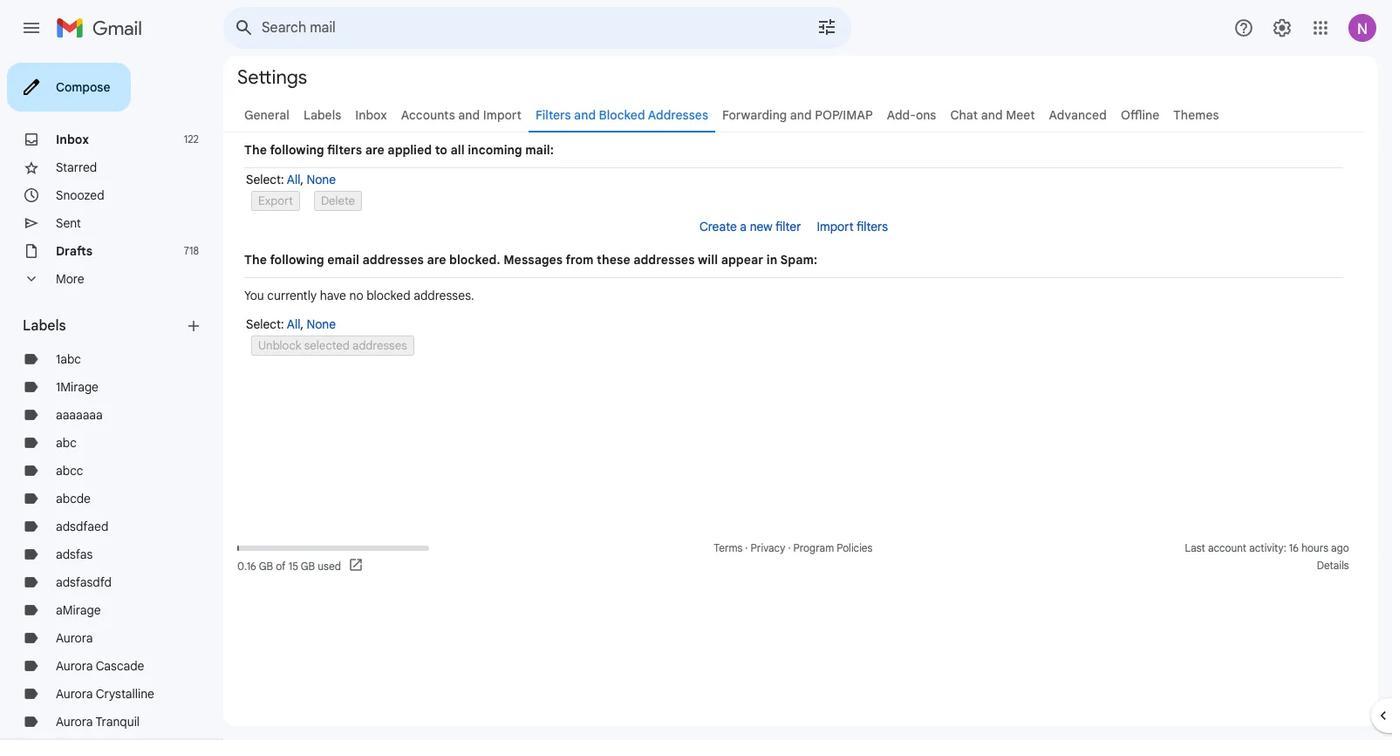 Task type: describe. For each thing, give the bounding box(es) containing it.
1 vertical spatial filters
[[857, 219, 888, 235]]

themes link
[[1174, 107, 1219, 123]]

program
[[794, 542, 834, 555]]

aurora cascade
[[56, 659, 144, 674]]

these
[[597, 252, 630, 268]]

abcde link
[[56, 491, 91, 507]]

0 horizontal spatial import
[[483, 107, 522, 123]]

labels for labels heading
[[23, 318, 66, 335]]

abcc
[[56, 463, 83, 479]]

abc
[[56, 435, 77, 451]]

1 all link from the top
[[287, 172, 300, 188]]

create
[[700, 219, 737, 235]]

terms
[[714, 542, 743, 555]]

more
[[56, 271, 84, 287]]

ago
[[1331, 542, 1349, 555]]

adsfasdfd
[[56, 575, 112, 591]]

and for filters
[[574, 107, 596, 123]]

meet
[[1006, 107, 1035, 123]]

add-ons
[[887, 107, 936, 123]]

labels heading
[[23, 318, 185, 335]]

amirage
[[56, 603, 101, 619]]

all for select: all , none
[[287, 172, 300, 188]]

last
[[1185, 542, 1206, 555]]

advanced
[[1049, 107, 1107, 123]]

compose
[[56, 79, 110, 95]]

2 · from the left
[[788, 542, 791, 555]]

settings
[[237, 65, 307, 89]]

activity:
[[1250, 542, 1287, 555]]

, for select: all , none
[[300, 172, 304, 188]]

Search mail text field
[[262, 19, 768, 37]]

0.16 gb of 15 gb used
[[237, 560, 341, 573]]

inbox inside labels navigation
[[56, 132, 89, 147]]

general
[[244, 107, 290, 123]]

1mirage link
[[56, 380, 99, 395]]

advanced link
[[1049, 107, 1107, 123]]

aurora for aurora crystalline
[[56, 687, 93, 702]]

from
[[566, 252, 594, 268]]

import filters
[[817, 219, 888, 235]]

following for filters
[[270, 142, 324, 158]]

none link for first 'all' link from the bottom
[[307, 317, 336, 332]]

aurora crystalline
[[56, 687, 154, 702]]

snoozed link
[[56, 188, 104, 203]]

terms · privacy · program policies
[[714, 542, 873, 555]]

snoozed
[[56, 188, 104, 203]]

none for select: all , none
[[307, 172, 336, 188]]

settings image
[[1272, 17, 1293, 38]]

labels link
[[303, 107, 341, 123]]

aurora crystalline link
[[56, 687, 154, 702]]

and for forwarding
[[790, 107, 812, 123]]

main menu image
[[21, 17, 42, 38]]

email
[[327, 252, 359, 268]]

2 gb from the left
[[301, 560, 315, 573]]

blocked
[[599, 107, 645, 123]]

details link
[[1317, 559, 1349, 572]]

spam:
[[780, 252, 818, 268]]

select: for select: all , none unblock selected addresses
[[246, 317, 284, 332]]

15
[[288, 560, 298, 573]]

details
[[1317, 559, 1349, 572]]

unblock selected addresses button
[[251, 336, 414, 356]]

add-ons link
[[887, 107, 936, 123]]

select: all , none unblock selected addresses
[[246, 317, 407, 353]]

privacy link
[[751, 542, 785, 555]]

aaaaaaa link
[[56, 407, 103, 423]]

1abc
[[56, 352, 81, 367]]

unblock
[[258, 339, 301, 353]]

1abc link
[[56, 352, 81, 367]]

delete button
[[314, 191, 362, 211]]

16
[[1289, 542, 1299, 555]]

none link for 2nd 'all' link from the bottom of the page
[[307, 172, 336, 188]]

account
[[1208, 542, 1247, 555]]

1mirage
[[56, 380, 99, 395]]

adsfasdfd link
[[56, 575, 112, 591]]

sent link
[[56, 215, 81, 231]]

export
[[258, 194, 293, 209]]

and for accounts
[[458, 107, 480, 123]]

addresses.
[[414, 288, 474, 304]]

cascade
[[96, 659, 144, 674]]

program policies link
[[794, 542, 873, 555]]

have
[[320, 288, 346, 304]]

sent
[[56, 215, 81, 231]]

0 vertical spatial filters
[[327, 142, 362, 158]]

abc link
[[56, 435, 77, 451]]

no
[[349, 288, 363, 304]]



Task type: locate. For each thing, give the bounding box(es) containing it.
all
[[451, 142, 465, 158]]

adsdfaed
[[56, 519, 108, 535]]

applied
[[388, 142, 432, 158]]

blocked
[[367, 288, 411, 304]]

forwarding and pop/imap
[[722, 107, 873, 123]]

amirage link
[[56, 603, 101, 619]]

0 horizontal spatial inbox
[[56, 132, 89, 147]]

1 all from the top
[[287, 172, 300, 188]]

offline link
[[1121, 107, 1160, 123]]

1 and from the left
[[458, 107, 480, 123]]

1 vertical spatial following
[[270, 252, 324, 268]]

import up incoming
[[483, 107, 522, 123]]

drafts
[[56, 243, 93, 259]]

0 vertical spatial none
[[307, 172, 336, 188]]

select: all , none
[[246, 172, 336, 188]]

1 vertical spatial all link
[[287, 317, 300, 332]]

inbox link
[[355, 107, 387, 123], [56, 132, 89, 147]]

inbox up starred link
[[56, 132, 89, 147]]

pop/imap
[[815, 107, 873, 123]]

aurora down amirage
[[56, 631, 93, 646]]

addresses left "will"
[[634, 252, 695, 268]]

1 horizontal spatial gb
[[301, 560, 315, 573]]

aurora down aurora crystalline link
[[56, 715, 93, 730]]

4 and from the left
[[981, 107, 1003, 123]]

aurora cascade link
[[56, 659, 144, 674]]

the following email addresses are blocked. messages from these addresses will appear in spam:
[[244, 252, 818, 268]]

and for chat
[[981, 107, 1003, 123]]

· right terms
[[745, 542, 748, 555]]

0 vertical spatial following
[[270, 142, 324, 158]]

labels inside navigation
[[23, 318, 66, 335]]

2 , from the top
[[300, 317, 304, 332]]

forwarding
[[722, 107, 787, 123]]

all up unblock
[[287, 317, 300, 332]]

terms link
[[714, 542, 743, 555]]

currently
[[267, 288, 317, 304]]

1 vertical spatial import
[[817, 219, 854, 235]]

addresses
[[363, 252, 424, 268], [634, 252, 695, 268], [353, 339, 407, 353]]

none link up selected
[[307, 317, 336, 332]]

aurora up the aurora tranquil "link"
[[56, 687, 93, 702]]

and left pop/imap on the right top of the page
[[790, 107, 812, 123]]

1 horizontal spatial inbox
[[355, 107, 387, 123]]

0 horizontal spatial gb
[[259, 560, 273, 573]]

are left "applied"
[[365, 142, 385, 158]]

1 vertical spatial the
[[244, 252, 267, 268]]

inbox up the following filters are applied to all incoming mail:
[[355, 107, 387, 123]]

1 horizontal spatial labels
[[303, 107, 341, 123]]

3 and from the left
[[790, 107, 812, 123]]

·
[[745, 542, 748, 555], [788, 542, 791, 555]]

aurora tranquil link
[[56, 715, 140, 730]]

incoming
[[468, 142, 522, 158]]

0.16
[[237, 560, 256, 573]]

1 following from the top
[[270, 142, 324, 158]]

0 horizontal spatial ·
[[745, 542, 748, 555]]

select: for select: all , none
[[246, 172, 284, 188]]

tranquil
[[95, 715, 140, 730]]

abcc link
[[56, 463, 83, 479]]

accounts and import
[[401, 107, 522, 123]]

filters right filter on the right
[[857, 219, 888, 235]]

2 none from the top
[[307, 317, 336, 332]]

1 gb from the left
[[259, 560, 273, 573]]

· right privacy
[[788, 542, 791, 555]]

follow link to manage storage image
[[348, 557, 366, 575]]

1 vertical spatial inbox link
[[56, 132, 89, 147]]

none up delete
[[307, 172, 336, 188]]

and right filters
[[574, 107, 596, 123]]

footer
[[223, 540, 1364, 575]]

following up currently
[[270, 252, 324, 268]]

more button
[[0, 265, 209, 293]]

none link up delete
[[307, 172, 336, 188]]

new
[[750, 219, 773, 235]]

0 horizontal spatial inbox link
[[56, 132, 89, 147]]

used
[[318, 560, 341, 573]]

following up select: all , none
[[270, 142, 324, 158]]

aurora for aurora tranquil
[[56, 715, 93, 730]]

accounts
[[401, 107, 455, 123]]

a
[[740, 219, 747, 235]]

compose button
[[7, 63, 131, 112]]

adsfas link
[[56, 547, 93, 563]]

0 vertical spatial are
[[365, 142, 385, 158]]

forwarding and pop/imap link
[[722, 107, 873, 123]]

blocked.
[[449, 252, 500, 268]]

0 vertical spatial inbox link
[[355, 107, 387, 123]]

the for the following email addresses are blocked. messages from these addresses will appear in spam:
[[244, 252, 267, 268]]

crystalline
[[96, 687, 154, 702]]

1 vertical spatial none
[[307, 317, 336, 332]]

3 aurora from the top
[[56, 687, 93, 702]]

none inside select: all , none unblock selected addresses
[[307, 317, 336, 332]]

1 the from the top
[[244, 142, 267, 158]]

chat
[[950, 107, 978, 123]]

1 horizontal spatial ·
[[788, 542, 791, 555]]

in
[[767, 252, 778, 268]]

filters down labels link
[[327, 142, 362, 158]]

accounts and import link
[[401, 107, 522, 123]]

adsfas
[[56, 547, 93, 563]]

0 vertical spatial import
[[483, 107, 522, 123]]

all for select: all , none unblock selected addresses
[[287, 317, 300, 332]]

1 select: from the top
[[246, 172, 284, 188]]

starred
[[56, 160, 97, 175]]

0 horizontal spatial are
[[365, 142, 385, 158]]

2 all link from the top
[[287, 317, 300, 332]]

, inside select: all , none unblock selected addresses
[[300, 317, 304, 332]]

gmail image
[[56, 10, 151, 45]]

the following filters are applied to all incoming mail:
[[244, 142, 554, 158]]

all
[[287, 172, 300, 188], [287, 317, 300, 332]]

import
[[483, 107, 522, 123], [817, 219, 854, 235]]

labels for labels link
[[303, 107, 341, 123]]

gb left "of"
[[259, 560, 273, 573]]

selected
[[304, 339, 350, 353]]

2 aurora from the top
[[56, 659, 93, 674]]

2 all from the top
[[287, 317, 300, 332]]

chat and meet
[[950, 107, 1035, 123]]

0 vertical spatial all
[[287, 172, 300, 188]]

labels up 1abc
[[23, 318, 66, 335]]

1 vertical spatial none link
[[307, 317, 336, 332]]

import right filter on the right
[[817, 219, 854, 235]]

none up selected
[[307, 317, 336, 332]]

the up you
[[244, 252, 267, 268]]

select: inside select: all , none unblock selected addresses
[[246, 317, 284, 332]]

addresses
[[648, 107, 708, 123]]

1 vertical spatial are
[[427, 252, 446, 268]]

drafts link
[[56, 243, 93, 259]]

0 horizontal spatial labels
[[23, 318, 66, 335]]

1 vertical spatial all
[[287, 317, 300, 332]]

aurora for aurora link
[[56, 631, 93, 646]]

2 and from the left
[[574, 107, 596, 123]]

all link up unblock
[[287, 317, 300, 332]]

none for select: all , none unblock selected addresses
[[307, 317, 336, 332]]

search mail image
[[229, 12, 260, 44]]

2 following from the top
[[270, 252, 324, 268]]

2 the from the top
[[244, 252, 267, 268]]

you
[[244, 288, 264, 304]]

of
[[276, 560, 286, 573]]

0 vertical spatial the
[[244, 142, 267, 158]]

1 aurora from the top
[[56, 631, 93, 646]]

starred link
[[56, 160, 97, 175]]

following for email
[[270, 252, 324, 268]]

aurora
[[56, 631, 93, 646], [56, 659, 93, 674], [56, 687, 93, 702], [56, 715, 93, 730]]

1 vertical spatial labels
[[23, 318, 66, 335]]

None search field
[[223, 7, 851, 49]]

4 aurora from the top
[[56, 715, 93, 730]]

labels navigation
[[0, 56, 223, 741]]

select: up unblock
[[246, 317, 284, 332]]

1 horizontal spatial inbox link
[[355, 107, 387, 123]]

, for select: all , none unblock selected addresses
[[300, 317, 304, 332]]

all link up export button
[[287, 172, 300, 188]]

all up export button
[[287, 172, 300, 188]]

aurora down aurora link
[[56, 659, 93, 674]]

aurora for aurora cascade
[[56, 659, 93, 674]]

aurora tranquil
[[56, 715, 140, 730]]

aurora link
[[56, 631, 93, 646]]

2 select: from the top
[[246, 317, 284, 332]]

1 horizontal spatial import
[[817, 219, 854, 235]]

all inside select: all , none unblock selected addresses
[[287, 317, 300, 332]]

2 none link from the top
[[307, 317, 336, 332]]

1 · from the left
[[745, 542, 748, 555]]

,
[[300, 172, 304, 188], [300, 317, 304, 332]]

0 horizontal spatial filters
[[327, 142, 362, 158]]

offline
[[1121, 107, 1160, 123]]

inbox link up the following filters are applied to all incoming mail:
[[355, 107, 387, 123]]

1 vertical spatial inbox
[[56, 132, 89, 147]]

1 none link from the top
[[307, 172, 336, 188]]

1 horizontal spatial filters
[[857, 219, 888, 235]]

0 vertical spatial ,
[[300, 172, 304, 188]]

0 vertical spatial all link
[[287, 172, 300, 188]]

privacy
[[751, 542, 785, 555]]

hours
[[1302, 542, 1329, 555]]

chat and meet link
[[950, 107, 1035, 123]]

and up "all"
[[458, 107, 480, 123]]

0 vertical spatial select:
[[246, 172, 284, 188]]

addresses inside select: all , none unblock selected addresses
[[353, 339, 407, 353]]

general link
[[244, 107, 290, 123]]

0 vertical spatial inbox
[[355, 107, 387, 123]]

create a new filter
[[700, 219, 801, 235]]

will
[[698, 252, 718, 268]]

advanced search options image
[[810, 10, 845, 44]]

policies
[[837, 542, 873, 555]]

1 vertical spatial ,
[[300, 317, 304, 332]]

appear
[[721, 252, 764, 268]]

all link
[[287, 172, 300, 188], [287, 317, 300, 332]]

support image
[[1234, 17, 1255, 38]]

1 vertical spatial select:
[[246, 317, 284, 332]]

0 vertical spatial labels
[[303, 107, 341, 123]]

aaaaaaa
[[56, 407, 103, 423]]

1 none from the top
[[307, 172, 336, 188]]

labels
[[303, 107, 341, 123], [23, 318, 66, 335]]

addresses down blocked
[[353, 339, 407, 353]]

import filters link
[[817, 219, 888, 235]]

are up addresses.
[[427, 252, 446, 268]]

122
[[184, 133, 199, 146]]

create a new filter link
[[700, 219, 801, 235]]

the down general
[[244, 142, 267, 158]]

the for the following filters are applied to all incoming mail:
[[244, 142, 267, 158]]

select: up 'export'
[[246, 172, 284, 188]]

1 horizontal spatial are
[[427, 252, 446, 268]]

inbox link up starred link
[[56, 132, 89, 147]]

gb right the 15
[[301, 560, 315, 573]]

0 vertical spatial none link
[[307, 172, 336, 188]]

gb
[[259, 560, 273, 573], [301, 560, 315, 573]]

adsdfaed link
[[56, 519, 108, 535]]

and right chat on the top
[[981, 107, 1003, 123]]

1 , from the top
[[300, 172, 304, 188]]

filters and blocked addresses
[[536, 107, 708, 123]]

footer containing terms
[[223, 540, 1364, 575]]

addresses up blocked
[[363, 252, 424, 268]]

labels right the general link
[[303, 107, 341, 123]]



Task type: vqa. For each thing, say whether or not it's contained in the screenshot.
the top LABELS
yes



